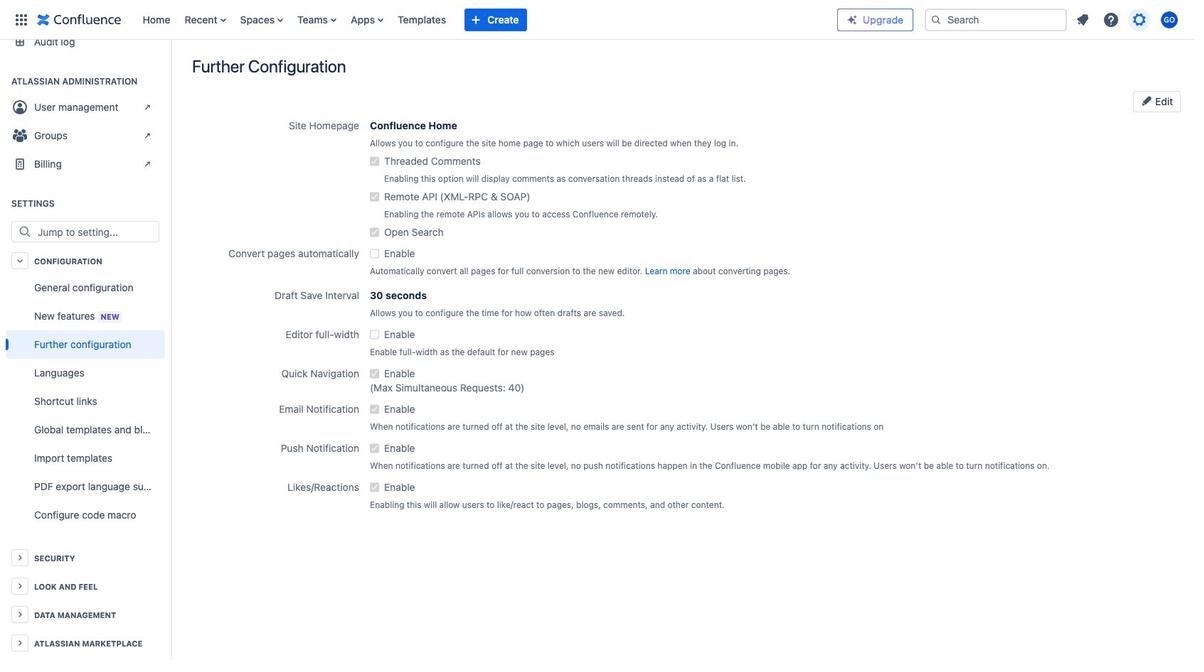 Task type: vqa. For each thing, say whether or not it's contained in the screenshot.
Create issue icon related to IN PROGRESS element's Task icon
no



Task type: locate. For each thing, give the bounding box(es) containing it.
help icon image
[[1103, 11, 1120, 28]]

region
[[6, 274, 165, 530]]

Search field
[[925, 8, 1067, 31]]

0 horizontal spatial list
[[136, 0, 837, 39]]

confluence image
[[37, 11, 121, 28], [37, 11, 121, 28]]

None checkbox
[[370, 154, 379, 169], [370, 247, 379, 261], [370, 328, 379, 342], [370, 367, 379, 381], [370, 442, 379, 456], [370, 154, 379, 169], [370, 247, 379, 261], [370, 328, 379, 342], [370, 367, 379, 381], [370, 442, 379, 456]]

1 horizontal spatial list
[[1070, 7, 1187, 32]]

None checkbox
[[370, 190, 379, 204], [370, 226, 379, 240], [370, 403, 379, 417], [370, 481, 379, 495], [370, 190, 379, 204], [370, 226, 379, 240], [370, 403, 379, 417], [370, 481, 379, 495]]

settings icon image
[[1131, 11, 1148, 28]]

search image
[[931, 14, 942, 25]]

banner
[[0, 0, 1195, 40]]

None search field
[[925, 8, 1067, 31]]

your profile and preferences image
[[1161, 11, 1178, 28]]

main content
[[171, 40, 1195, 54]]

list for premium image
[[1070, 7, 1187, 32]]

list
[[136, 0, 837, 39], [1070, 7, 1187, 32]]

appswitcher icon image
[[13, 11, 30, 28]]

global element
[[9, 0, 837, 39]]



Task type: describe. For each thing, give the bounding box(es) containing it.
list for appswitcher icon
[[136, 0, 837, 39]]

small image
[[1141, 95, 1153, 107]]

notification icon image
[[1074, 11, 1091, 28]]

Settings Search field
[[33, 222, 159, 242]]

collapse sidebar image
[[155, 47, 186, 75]]

premium image
[[847, 14, 858, 25]]



